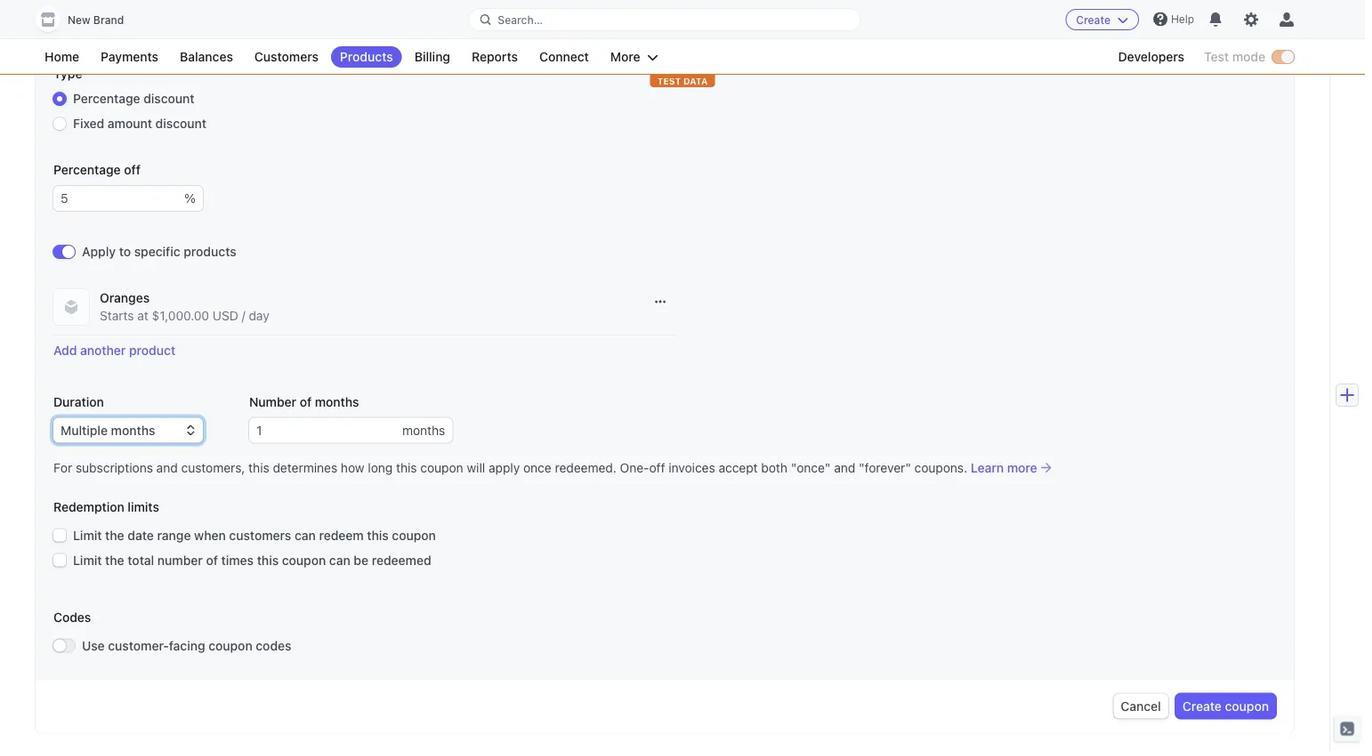 Task type: locate. For each thing, give the bounding box(es) containing it.
1 vertical spatial off
[[650, 461, 666, 475]]

cancel button
[[1114, 694, 1169, 719]]

this will identify this coupon in the api. we recommend leaving this blank so we can generate an id for you.
[[53, 20, 670, 35]]

api.
[[255, 20, 278, 35]]

oranges starts at $1,000.00 usd / day
[[100, 291, 270, 324]]

amount
[[108, 117, 152, 131]]

range
[[157, 528, 191, 543]]

limit
[[73, 528, 102, 543], [73, 553, 102, 568]]

1 vertical spatial of
[[206, 553, 218, 568]]

the for number
[[105, 553, 124, 568]]

percentage down fixed
[[53, 163, 121, 178]]

home link
[[36, 46, 88, 68]]

customers
[[229, 528, 291, 543]]

percentage up fixed
[[73, 92, 140, 106]]

percentage for percentage discount
[[73, 92, 140, 106]]

reports
[[472, 49, 518, 64]]

1 vertical spatial the
[[105, 528, 124, 543]]

payments link
[[92, 46, 167, 68]]

discount right amount
[[156, 117, 207, 131]]

developers link
[[1110, 46, 1194, 68]]

invoices
[[669, 461, 716, 475]]

1 horizontal spatial and
[[835, 461, 856, 475]]

2 vertical spatial the
[[105, 553, 124, 568]]

0 horizontal spatial and
[[156, 461, 178, 475]]

this up be
[[367, 528, 389, 543]]

create coupon
[[1183, 699, 1270, 714]]

this up billing
[[419, 20, 440, 35]]

1 horizontal spatial create
[[1183, 699, 1222, 714]]

day
[[249, 309, 270, 324]]

mode
[[1233, 49, 1266, 64]]

0 vertical spatial of
[[300, 395, 312, 410]]

0 vertical spatial limit
[[73, 528, 102, 543]]

0 vertical spatial will
[[81, 20, 100, 35]]

the left 'date'
[[105, 528, 124, 543]]

1 vertical spatial months
[[402, 423, 446, 438]]

payments
[[101, 49, 159, 64]]

and
[[156, 461, 178, 475], [835, 461, 856, 475]]

create for create
[[1077, 13, 1111, 26]]

at
[[137, 309, 149, 324]]

apply
[[489, 461, 520, 475]]

coupon
[[174, 20, 217, 35], [421, 461, 464, 475], [392, 528, 436, 543], [282, 553, 326, 568], [209, 639, 253, 654], [1226, 699, 1270, 714]]

off left invoices
[[650, 461, 666, 475]]

for
[[53, 461, 72, 475]]

connect
[[540, 49, 589, 64]]

0 horizontal spatial months
[[315, 395, 359, 410]]

off down amount
[[124, 163, 141, 178]]

0 horizontal spatial create
[[1077, 13, 1111, 26]]

limit the date range when customers can redeem this coupon
[[73, 528, 436, 543]]

1 vertical spatial limit
[[73, 553, 102, 568]]

can
[[515, 20, 535, 35], [295, 528, 316, 543], [329, 553, 351, 568]]

discount up "fixed amount discount"
[[144, 92, 195, 106]]

limit for limit the total number of times this coupon can be redeemed
[[73, 553, 102, 568]]

customers
[[255, 49, 319, 64]]

accept
[[719, 461, 758, 475]]

the left total
[[105, 553, 124, 568]]

create inside button
[[1077, 13, 1111, 26]]

0 horizontal spatial can
[[295, 528, 316, 543]]

this
[[149, 20, 170, 35], [419, 20, 440, 35], [249, 461, 270, 475], [396, 461, 417, 475], [367, 528, 389, 543], [257, 553, 279, 568]]

starts
[[100, 309, 134, 324]]

balances
[[180, 49, 233, 64]]

more
[[1008, 461, 1038, 475]]

reports link
[[463, 46, 527, 68]]

months button
[[402, 418, 453, 443]]

percentage off
[[53, 163, 141, 178]]

of
[[300, 395, 312, 410], [206, 553, 218, 568]]

months
[[315, 395, 359, 410], [402, 423, 446, 438]]

balances link
[[171, 46, 242, 68]]

another
[[80, 343, 126, 358]]

developers
[[1119, 49, 1185, 64]]

fixed
[[73, 117, 104, 131]]

2 limit from the top
[[73, 553, 102, 568]]

1 limit from the top
[[73, 528, 102, 543]]

limit for limit the date range when customers can redeem this coupon
[[73, 528, 102, 543]]

the
[[233, 20, 252, 35], [105, 528, 124, 543], [105, 553, 124, 568]]

test
[[1205, 49, 1230, 64]]

will left the apply
[[467, 461, 485, 475]]

apply to specific products
[[82, 245, 237, 260]]

and right "once"
[[835, 461, 856, 475]]

0 vertical spatial the
[[233, 20, 252, 35]]

oranges
[[100, 291, 150, 306]]

create up developers link
[[1077, 13, 1111, 26]]

1 horizontal spatial months
[[402, 423, 446, 438]]

of right "number"
[[300, 395, 312, 410]]

billing link
[[406, 46, 459, 68]]

0 vertical spatial percentage
[[73, 92, 140, 106]]

generate
[[539, 20, 590, 35]]

apply
[[82, 245, 116, 260]]

use
[[82, 639, 105, 654]]

percentage for percentage off
[[53, 163, 121, 178]]

svg image
[[655, 297, 666, 308]]

date
[[128, 528, 154, 543]]

products link
[[331, 46, 402, 68]]

1 vertical spatial create
[[1183, 699, 1222, 714]]

and up limits
[[156, 461, 178, 475]]

/
[[242, 309, 245, 324]]

connect link
[[531, 46, 598, 68]]

can left be
[[329, 553, 351, 568]]

we
[[282, 20, 300, 35]]

0 vertical spatial create
[[1077, 13, 1111, 26]]

create inside button
[[1183, 699, 1222, 714]]

"once"
[[791, 461, 831, 475]]

fixed amount discount
[[73, 117, 207, 131]]

one-
[[620, 461, 650, 475]]

will right the this
[[81, 20, 100, 35]]

create right cancel
[[1183, 699, 1222, 714]]

None text field
[[53, 187, 184, 211], [249, 418, 402, 443], [53, 187, 184, 211], [249, 418, 402, 443]]

1 and from the left
[[156, 461, 178, 475]]

can right we
[[515, 20, 535, 35]]

1 vertical spatial percentage
[[53, 163, 121, 178]]

coupons.
[[915, 461, 968, 475]]

id
[[611, 20, 623, 35]]

learn
[[971, 461, 1004, 475]]

1 horizontal spatial can
[[329, 553, 351, 568]]

off
[[124, 163, 141, 178], [650, 461, 666, 475]]

1 vertical spatial will
[[467, 461, 485, 475]]

percentage
[[73, 92, 140, 106], [53, 163, 121, 178]]

once
[[524, 461, 552, 475]]

determines
[[273, 461, 338, 475]]

0 horizontal spatial of
[[206, 553, 218, 568]]

the right the in
[[233, 20, 252, 35]]

1 horizontal spatial will
[[467, 461, 485, 475]]

of down "when"
[[206, 553, 218, 568]]

0 vertical spatial off
[[124, 163, 141, 178]]

can left redeem
[[295, 528, 316, 543]]

0 vertical spatial can
[[515, 20, 535, 35]]

we
[[495, 20, 511, 35]]

customers,
[[181, 461, 245, 475]]

create coupon button
[[1176, 694, 1277, 719]]



Task type: vqa. For each thing, say whether or not it's contained in the screenshot.
the left OK
no



Task type: describe. For each thing, give the bounding box(es) containing it.
redemption
[[53, 500, 124, 515]]

$1,000.00
[[152, 309, 209, 324]]

products
[[184, 245, 237, 260]]

products
[[340, 49, 393, 64]]

long
[[368, 461, 393, 475]]

codes
[[53, 610, 91, 625]]

recommend
[[303, 20, 372, 35]]

% button
[[184, 187, 203, 211]]

identify
[[103, 20, 146, 35]]

test
[[658, 76, 681, 86]]

this
[[53, 20, 78, 35]]

redeemed.
[[555, 461, 617, 475]]

0 horizontal spatial off
[[124, 163, 141, 178]]

when
[[194, 528, 226, 543]]

Search… text field
[[470, 8, 861, 31]]

months inside months button
[[402, 423, 446, 438]]

how
[[341, 461, 365, 475]]

duration
[[53, 395, 104, 410]]

be
[[354, 553, 369, 568]]

2 and from the left
[[835, 461, 856, 475]]

new
[[68, 14, 90, 26]]

create button
[[1066, 9, 1140, 30]]

Search… search field
[[470, 8, 861, 31]]

billing
[[415, 49, 451, 64]]

type
[[53, 67, 82, 81]]

help button
[[1147, 5, 1202, 33]]

this right long
[[396, 461, 417, 475]]

1 horizontal spatial of
[[300, 395, 312, 410]]

more button
[[602, 46, 667, 68]]

0 horizontal spatial will
[[81, 20, 100, 35]]

redeemed
[[372, 553, 431, 568]]

brand
[[93, 14, 124, 26]]

coupon inside the create coupon button
[[1226, 699, 1270, 714]]

usd
[[213, 309, 238, 324]]

leaving
[[375, 20, 416, 35]]

create for create coupon
[[1183, 699, 1222, 714]]

search…
[[498, 13, 543, 26]]

"forever"
[[859, 461, 912, 475]]

blank
[[444, 20, 475, 35]]

to
[[119, 245, 131, 260]]

so
[[478, 20, 492, 35]]

the for range
[[105, 528, 124, 543]]

test mode
[[1205, 49, 1266, 64]]

1 vertical spatial can
[[295, 528, 316, 543]]

redeem
[[319, 528, 364, 543]]

percentage discount
[[73, 92, 195, 106]]

total
[[128, 553, 154, 568]]

new brand button
[[36, 7, 142, 32]]

learn more link
[[971, 459, 1052, 477]]

customers link
[[246, 46, 328, 68]]

for subscriptions and customers, this determines how long this coupon will apply once redeemed. one-off invoices accept both "once" and "forever" coupons.
[[53, 461, 968, 475]]

an
[[593, 20, 607, 35]]

help
[[1172, 13, 1195, 25]]

home
[[45, 49, 79, 64]]

add another product
[[53, 343, 176, 358]]

data
[[684, 76, 708, 86]]

1 horizontal spatial off
[[650, 461, 666, 475]]

2 vertical spatial can
[[329, 553, 351, 568]]

0 vertical spatial discount
[[144, 92, 195, 106]]

0 vertical spatial months
[[315, 395, 359, 410]]

2 horizontal spatial can
[[515, 20, 535, 35]]

number
[[249, 395, 297, 410]]

this right identify
[[149, 20, 170, 35]]

this right the customers,
[[249, 461, 270, 475]]

%
[[184, 191, 196, 206]]

1 vertical spatial discount
[[156, 117, 207, 131]]

add another product button
[[53, 343, 176, 358]]

test data
[[658, 76, 708, 86]]

learn more
[[971, 461, 1038, 475]]

subscriptions
[[76, 461, 153, 475]]

number of months
[[249, 395, 359, 410]]

you.
[[645, 20, 670, 35]]

times
[[221, 553, 254, 568]]

cancel
[[1121, 699, 1162, 714]]

both
[[762, 461, 788, 475]]

customer-
[[108, 639, 169, 654]]

specific
[[134, 245, 180, 260]]

add
[[53, 343, 77, 358]]

more
[[611, 49, 641, 64]]

number
[[158, 553, 203, 568]]

limits
[[128, 500, 159, 515]]

facing
[[169, 639, 205, 654]]

this down the customers
[[257, 553, 279, 568]]



